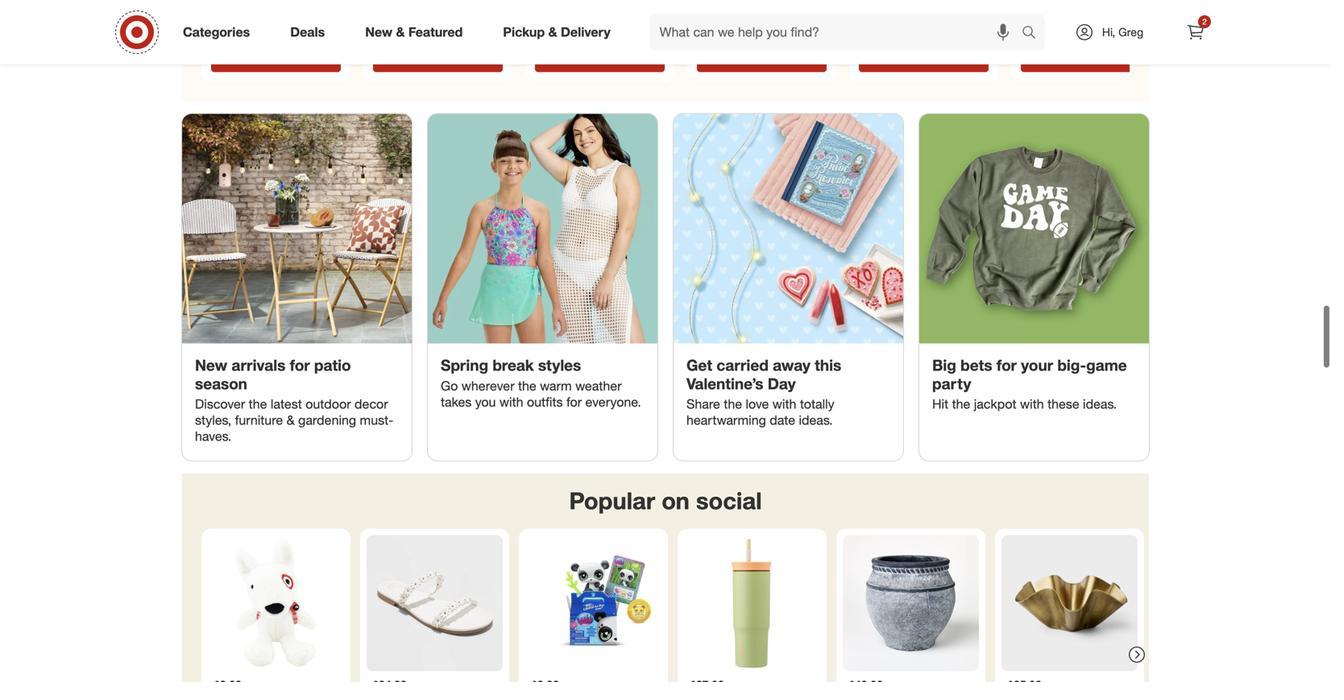 Task type: locate. For each thing, give the bounding box(es) containing it.
women's up 'search'
[[1025, 9, 1071, 23]]

women's inside women's tia mule heels - a new day™ beige 9 add to cart
[[539, 9, 585, 23]]

cart down bangle bracelet set 3pc - a new day™ gold
[[769, 53, 788, 65]]

4 a from the left
[[920, 23, 928, 37]]

break
[[493, 356, 534, 375]]

a left bracelet
[[708, 23, 715, 37]]

5 - from the left
[[1130, 23, 1134, 37]]

1 a from the left
[[310, 23, 317, 37]]

beige
[[539, 37, 568, 51]]

add
[[250, 53, 269, 65], [412, 53, 431, 65], [574, 53, 593, 65], [736, 53, 755, 65], [898, 53, 917, 65], [1060, 53, 1079, 65]]

add down necklace
[[898, 53, 917, 65]]

the up outfits
[[518, 378, 537, 394]]

discover
[[195, 397, 245, 413]]

1 women's from the left
[[214, 9, 261, 23]]

day™ right link
[[957, 23, 983, 37]]

&
[[396, 24, 405, 40], [549, 24, 558, 40], [287, 413, 295, 429]]

for
[[290, 356, 310, 375], [997, 356, 1017, 375], [567, 395, 582, 410]]

new
[[588, 23, 611, 37], [719, 23, 741, 37], [931, 23, 954, 37], [365, 24, 393, 40], [214, 37, 237, 51], [1025, 37, 1047, 51], [195, 356, 227, 375]]

sandals
[[1086, 23, 1127, 37]]

with
[[500, 395, 524, 410], [773, 397, 797, 413], [1021, 397, 1045, 413]]

white
[[269, 37, 298, 51]]

a
[[310, 23, 317, 37], [578, 23, 585, 37], [708, 23, 715, 37], [920, 23, 928, 37], [1137, 23, 1144, 37]]

multi-strand link chain necklace - a new day™ gold link
[[856, 0, 992, 51]]

1 vertical spatial ideas.
[[799, 413, 833, 429]]

9 inside women's tia mule heels - a new day™ beige 9 add to cart
[[571, 37, 577, 51]]

- inside bangle bracelet set 3pc - a new day™ gold
[[701, 23, 705, 37]]

0 horizontal spatial 9
[[571, 37, 577, 51]]

& down "latest"
[[287, 413, 295, 429]]

big
[[933, 356, 957, 375]]

-
[[302, 23, 307, 37], [570, 23, 575, 37], [701, 23, 705, 37], [913, 23, 917, 37], [1130, 23, 1134, 37]]

- left bracelet
[[701, 23, 705, 37]]

women's for ring
[[1025, 9, 1071, 23]]

new inside women's tia mule heels - a new day™ beige 9 add to cart
[[588, 23, 611, 37]]

fit
[[240, 23, 252, 37]]

for for arrivals
[[290, 356, 310, 375]]

1 horizontal spatial add to cart
[[736, 53, 788, 65]]

spring break styles go wherever the warm weather takes you with outfits for everyone.
[[441, 356, 642, 410]]

for inside big bets for your big-game party hit the jackpot with these ideas.
[[997, 356, 1017, 375]]

a inside bangle bracelet set 3pc - a new day™ gold
[[708, 23, 715, 37]]

0 horizontal spatial women's
[[214, 9, 261, 23]]

new & featured link
[[352, 15, 483, 50]]

categories link
[[169, 15, 270, 50]]

the
[[518, 378, 537, 394], [249, 397, 267, 413], [724, 397, 743, 413], [953, 397, 971, 413]]

furniture
[[235, 413, 283, 429]]

cart down featured
[[445, 53, 464, 65]]

totally
[[800, 397, 835, 413]]

tank
[[255, 23, 278, 37]]

cart
[[283, 53, 302, 65], [445, 53, 464, 65], [607, 53, 626, 65], [769, 53, 788, 65], [931, 53, 950, 65], [1093, 53, 1112, 65]]

date
[[770, 413, 796, 429]]

add down bangle bracelet set 3pc - a new day™ gold
[[736, 53, 755, 65]]

ideas.
[[1084, 397, 1118, 413], [799, 413, 833, 429]]

6 add from the left
[[1060, 53, 1079, 65]]

add down thong
[[1060, 53, 1079, 65]]

women's up categories
[[214, 9, 261, 23]]

day™ inside multi-strand link chain necklace - a new day™ gold add to cart
[[957, 23, 983, 37]]

with up date
[[773, 397, 797, 413]]

strand
[[891, 9, 925, 23]]

1 horizontal spatial &
[[396, 24, 405, 40]]

women's steffie slide sandals - a new day™ white 9.5 image
[[367, 536, 503, 672]]

& right pickup
[[549, 24, 558, 40]]

4 - from the left
[[913, 23, 917, 37]]

0 horizontal spatial &
[[287, 413, 295, 429]]

2 - from the left
[[570, 23, 575, 37]]

target 10'' bullseye plush dog (target exclusive) image
[[208, 536, 344, 672]]

to down bangle bracelet set 3pc - a new day™ gold
[[757, 53, 767, 65]]

1 add from the left
[[250, 53, 269, 65]]

cart down white
[[283, 53, 302, 65]]

add to cart down bangle bracelet set 3pc - a new day™ gold
[[736, 53, 788, 65]]

day™ left set
[[744, 23, 770, 37]]

a inside women's hanna toe ring thong sandals - a new day™ black 9 add to cart
[[1137, 23, 1144, 37]]

gold left 3pc
[[773, 23, 798, 37]]

day™ inside women's tia mule heels - a new day™ beige 9 add to cart
[[614, 23, 640, 37]]

categories
[[183, 24, 250, 40]]

love
[[746, 397, 769, 413]]

party
[[933, 375, 972, 393]]

with left these
[[1021, 397, 1045, 413]]

6 add to cart button from the left
[[1021, 46, 1151, 72]]

1 9 from the left
[[571, 37, 577, 51]]

- inside women's tia mule heels - a new day™ beige 9 add to cart
[[570, 23, 575, 37]]

1 horizontal spatial 9
[[1111, 37, 1117, 51]]

1 horizontal spatial gold
[[863, 37, 887, 51]]

the inside get carried away this valentine's day share the love with totally heartwarming date ideas.
[[724, 397, 743, 413]]

0 horizontal spatial add to cart
[[412, 53, 464, 65]]

9 right black
[[1111, 37, 1117, 51]]

to down black
[[1081, 53, 1091, 65]]

toe
[[1111, 9, 1128, 23]]

ideas. down totally
[[799, 413, 833, 429]]

& left featured
[[396, 24, 405, 40]]

2 9 from the left
[[1111, 37, 1117, 51]]

3 - from the left
[[701, 23, 705, 37]]

add down new & featured link
[[412, 53, 431, 65]]

- left link
[[913, 23, 917, 37]]

to inside multi-strand link chain necklace - a new day™ gold add to cart
[[919, 53, 929, 65]]

3pc
[[804, 9, 823, 23]]

delivery
[[561, 24, 611, 40]]

add to cart button down thong
[[1021, 46, 1151, 72]]

0 horizontal spatial gold
[[773, 23, 798, 37]]

women's inside women's hanna toe ring thong sandals - a new day™ black 9 add to cart
[[1025, 9, 1071, 23]]

littlest pet shop collectible figures surprise pack image
[[526, 536, 662, 672]]

latest
[[271, 397, 302, 413]]

2 horizontal spatial for
[[997, 356, 1017, 375]]

go
[[441, 378, 458, 394]]

hi, greg
[[1103, 25, 1144, 39]]

the up heartwarming
[[724, 397, 743, 413]]

3 women's from the left
[[1025, 9, 1071, 23]]

9
[[571, 37, 577, 51], [1111, 37, 1117, 51]]

a inside the "women's seamless slim fit tank top - a new day™ white xl add to cart"
[[310, 23, 317, 37]]

ideas. right these
[[1084, 397, 1118, 413]]

bangle bracelet set 3pc - a new day™ gold link
[[694, 0, 830, 43]]

cart down black
[[1093, 53, 1112, 65]]

to down featured
[[433, 53, 443, 65]]

pickup & delivery
[[503, 24, 611, 40]]

link
[[928, 9, 949, 23]]

gold down multi-
[[863, 37, 887, 51]]

1 horizontal spatial women's
[[539, 9, 585, 23]]

add to cart button down delivery at the left top
[[535, 46, 665, 72]]

search button
[[1015, 15, 1054, 53]]

0 vertical spatial ideas.
[[1084, 397, 1118, 413]]

4 add to cart button from the left
[[697, 46, 827, 72]]

add to cart button down tank at the top left of page
[[211, 46, 341, 72]]

3 to from the left
[[595, 53, 605, 65]]

1 to from the left
[[271, 53, 281, 65]]

with for party
[[1021, 397, 1045, 413]]

day™ right tia
[[614, 23, 640, 37]]

2 a from the left
[[578, 23, 585, 37]]

a left link
[[920, 23, 928, 37]]

styles
[[538, 356, 581, 375]]

add to cart
[[412, 53, 464, 65], [736, 53, 788, 65]]

add to cart button for women's tia mule heels - a new day™ beige 9
[[535, 46, 665, 72]]

for down warm at the left
[[567, 395, 582, 410]]

2 women's from the left
[[539, 9, 585, 23]]

3 a from the left
[[708, 23, 715, 37]]

bracelet
[[739, 9, 781, 23]]

6 cart from the left
[[1093, 53, 1112, 65]]

0 horizontal spatial with
[[500, 395, 524, 410]]

these
[[1048, 397, 1080, 413]]

pickup
[[503, 24, 545, 40]]

3 cart from the left
[[607, 53, 626, 65]]

1 - from the left
[[302, 23, 307, 37]]

thong
[[1051, 23, 1083, 37]]

for inside new arrivals for patio season discover the latest outdoor decor styles, furniture & gardening must- haves.
[[290, 356, 310, 375]]

5 add from the left
[[898, 53, 917, 65]]

cart down multi-strand link chain necklace - a new day™ gold link
[[931, 53, 950, 65]]

arrivals
[[232, 356, 286, 375]]

women's seamless slim fit tank top - a new day™ white xl add to cart
[[214, 9, 317, 65]]

- right 'toe'
[[1130, 23, 1134, 37]]

5 a from the left
[[1137, 23, 1144, 37]]

1 horizontal spatial with
[[773, 397, 797, 413]]

chain
[[952, 9, 981, 23]]

1 horizontal spatial for
[[567, 395, 582, 410]]

day™ left black
[[1051, 37, 1076, 51]]

6 to from the left
[[1081, 53, 1091, 65]]

3 add from the left
[[574, 53, 593, 65]]

5 add to cart button from the left
[[859, 46, 989, 72]]

9 inside women's hanna toe ring thong sandals - a new day™ black 9 add to cart
[[1111, 37, 1117, 51]]

2 link
[[1179, 15, 1214, 50]]

add to cart button for bangle bracelet set 3pc - a new day™ gold
[[697, 46, 827, 72]]

1 add to cart button from the left
[[211, 46, 341, 72]]

women's for fit
[[214, 9, 261, 23]]

women's up pickup & delivery
[[539, 9, 585, 23]]

big-
[[1058, 356, 1087, 375]]

with inside get carried away this valentine's day share the love with totally heartwarming date ideas.
[[773, 397, 797, 413]]

add to cart button down featured
[[373, 46, 503, 72]]

to down multi-strand link chain necklace - a new day™ gold link
[[919, 53, 929, 65]]

a right top
[[310, 23, 317, 37]]

to down delivery at the left top
[[595, 53, 605, 65]]

popular
[[570, 487, 656, 516]]

add to cart button down link
[[859, 46, 989, 72]]

2 add to cart from the left
[[736, 53, 788, 65]]

gold
[[773, 23, 798, 37], [863, 37, 887, 51]]

with inside spring break styles go wherever the warm weather takes you with outfits for everyone.
[[500, 395, 524, 410]]

- right top
[[302, 23, 307, 37]]

with inside big bets for your big-game party hit the jackpot with these ideas.
[[1021, 397, 1045, 413]]

the right hit
[[953, 397, 971, 413]]

for right the bets
[[997, 356, 1017, 375]]

2 to from the left
[[433, 53, 443, 65]]

0 horizontal spatial for
[[290, 356, 310, 375]]

cart inside multi-strand link chain necklace - a new day™ gold add to cart
[[931, 53, 950, 65]]

to inside the "women's seamless slim fit tank top - a new day™ white xl add to cart"
[[271, 53, 281, 65]]

ideas. inside big bets for your big-game party hit the jackpot with these ideas.
[[1084, 397, 1118, 413]]

& inside new arrivals for patio season discover the latest outdoor decor styles, furniture & gardening must- haves.
[[287, 413, 295, 429]]

- inside multi-strand link chain necklace - a new day™ gold add to cart
[[913, 23, 917, 37]]

xl
[[301, 37, 315, 51]]

get carried away this valentine's day share the love with totally heartwarming date ideas.
[[687, 356, 842, 429]]

to
[[271, 53, 281, 65], [433, 53, 443, 65], [595, 53, 605, 65], [757, 53, 767, 65], [919, 53, 929, 65], [1081, 53, 1091, 65]]

1 cart from the left
[[283, 53, 302, 65]]

the up furniture
[[249, 397, 267, 413]]

2 horizontal spatial &
[[549, 24, 558, 40]]

ideas. inside get carried away this valentine's day share the love with totally heartwarming date ideas.
[[799, 413, 833, 429]]

cart down the women's tia mule heels - a new day™ beige 9 link
[[607, 53, 626, 65]]

1 horizontal spatial ideas.
[[1084, 397, 1118, 413]]

2 horizontal spatial with
[[1021, 397, 1045, 413]]

necklace
[[863, 23, 910, 37]]

for left patio at the bottom
[[290, 356, 310, 375]]

women's inside the "women's seamless slim fit tank top - a new day™ white xl add to cart"
[[214, 9, 261, 23]]

9 right beige
[[571, 37, 577, 51]]

top
[[281, 23, 299, 37]]

add to cart down featured
[[412, 53, 464, 65]]

3 add to cart button from the left
[[535, 46, 665, 72]]

with right you
[[500, 395, 524, 410]]

away
[[773, 356, 811, 375]]

- right heels
[[570, 23, 575, 37]]

wherever
[[462, 378, 515, 394]]

day™ inside the "women's seamless slim fit tank top - a new day™ white xl add to cart"
[[240, 37, 266, 51]]

add to cart button down bangle bracelet set 3pc - a new day™ gold
[[697, 46, 827, 72]]

a left tia
[[578, 23, 585, 37]]

5 to from the left
[[919, 53, 929, 65]]

0 horizontal spatial ideas.
[[799, 413, 833, 429]]

5 cart from the left
[[931, 53, 950, 65]]

a right 'toe'
[[1137, 23, 1144, 37]]

bets
[[961, 356, 993, 375]]

2 horizontal spatial women's
[[1025, 9, 1071, 23]]

day™ left white
[[240, 37, 266, 51]]

multi-strand link chain necklace - a new day™ gold add to cart
[[863, 9, 983, 65]]

valentine's
[[687, 375, 764, 393]]

carried
[[717, 356, 769, 375]]

add down delivery at the left top
[[574, 53, 593, 65]]

to down white
[[271, 53, 281, 65]]

add down tank at the top left of page
[[250, 53, 269, 65]]

day™
[[614, 23, 640, 37], [744, 23, 770, 37], [957, 23, 983, 37], [240, 37, 266, 51], [1051, 37, 1076, 51]]



Task type: describe. For each thing, give the bounding box(es) containing it.
add inside the "women's seamless slim fit tank top - a new day™ white xl add to cart"
[[250, 53, 269, 65]]

heels
[[539, 23, 567, 37]]

on
[[662, 487, 690, 516]]

weather
[[576, 378, 622, 394]]

women's hanna toe ring thong sandals - a new day™ black 9 add to cart
[[1025, 9, 1144, 65]]

2 add to cart button from the left
[[373, 46, 503, 72]]

1 add to cart from the left
[[412, 53, 464, 65]]

gold inside bangle bracelet set 3pc - a new day™ gold
[[773, 23, 798, 37]]

- inside women's hanna toe ring thong sandals - a new day™ black 9 add to cart
[[1130, 23, 1134, 37]]

& for pickup
[[549, 24, 558, 40]]

new & featured
[[365, 24, 463, 40]]

large concrete planter with antique finish - threshold™ designed with studio mcgee image
[[843, 536, 980, 672]]

multi-
[[863, 9, 892, 23]]

the inside big bets for your big-game party hit the jackpot with these ideas.
[[953, 397, 971, 413]]

big bets for your big-game party hit the jackpot with these ideas.
[[933, 356, 1128, 413]]

bangle bracelet set 3pc - a new day™ gold
[[701, 9, 823, 37]]

new arrivals for patio season discover the latest outdoor decor styles, furniture & gardening must- haves.
[[195, 356, 394, 445]]

women's tia mule heels - a new day™ beige 9 link
[[532, 0, 668, 51]]

for inside spring break styles go wherever the warm weather takes you with outfits for everyone.
[[567, 395, 582, 410]]

patio
[[314, 356, 351, 375]]

women's for heels
[[539, 9, 585, 23]]

add inside women's hanna toe ring thong sandals - a new day™ black 9 add to cart
[[1060, 53, 1079, 65]]

to inside women's hanna toe ring thong sandals - a new day™ black 9 add to cart
[[1081, 53, 1091, 65]]

featured
[[409, 24, 463, 40]]

with for warm
[[500, 395, 524, 410]]

carousel region
[[182, 474, 1150, 683]]

women's hanna toe ring thong sandals - a new day™ black 9 link
[[1018, 0, 1155, 51]]

add to cart button for multi-strand link chain necklace - a new day™ gold
[[859, 46, 989, 72]]

slim
[[214, 23, 236, 37]]

new inside women's hanna toe ring thong sandals - a new day™ black 9 add to cart
[[1025, 37, 1047, 51]]

get
[[687, 356, 713, 375]]

for for bets
[[997, 356, 1017, 375]]

pickup & delivery link
[[490, 15, 631, 50]]

to inside women's tia mule heels - a new day™ beige 9 add to cart
[[595, 53, 605, 65]]

What can we help you find? suggestions appear below search field
[[650, 15, 1026, 50]]

day™ inside women's hanna toe ring thong sandals - a new day™ black 9 add to cart
[[1051, 37, 1076, 51]]

cart inside the "women's seamless slim fit tank top - a new day™ white xl add to cart"
[[283, 53, 302, 65]]

metal wavy bowl gold - threshold™ designed with studio mcgee image
[[1002, 536, 1138, 672]]

day™ inside bangle bracelet set 3pc - a new day™ gold
[[744, 23, 770, 37]]

your
[[1022, 356, 1054, 375]]

new inside bangle bracelet set 3pc - a new day™ gold
[[719, 23, 741, 37]]

women's tia mule heels - a new day™ beige 9 add to cart
[[539, 9, 640, 65]]

deals
[[290, 24, 325, 40]]

ring
[[1025, 23, 1048, 37]]

hanna
[[1075, 9, 1107, 23]]

jackpot
[[975, 397, 1017, 413]]

popular on social
[[570, 487, 762, 516]]

new inside multi-strand link chain necklace - a new day™ gold add to cart
[[931, 23, 954, 37]]

tia
[[588, 9, 604, 23]]

set
[[784, 9, 801, 23]]

new inside new arrivals for patio season discover the latest outdoor decor styles, furniture & gardening must- haves.
[[195, 356, 227, 375]]

social
[[696, 487, 762, 516]]

a inside multi-strand link chain necklace - a new day™ gold add to cart
[[920, 23, 928, 37]]

you
[[475, 395, 496, 410]]

2 add from the left
[[412, 53, 431, 65]]

cart inside women's hanna toe ring thong sandals - a new day™ black 9 add to cart
[[1093, 53, 1112, 65]]

new inside the "women's seamless slim fit tank top - a new day™ white xl add to cart"
[[214, 37, 237, 51]]

outdoor
[[306, 397, 351, 413]]

search
[[1015, 26, 1054, 42]]

add inside multi-strand link chain necklace - a new day™ gold add to cart
[[898, 53, 917, 65]]

decor
[[355, 397, 388, 413]]

this
[[815, 356, 842, 375]]

must-
[[360, 413, 394, 429]]

spring
[[441, 356, 489, 375]]

& for new
[[396, 24, 405, 40]]

4 cart from the left
[[769, 53, 788, 65]]

women's seamless slim fit tank top - a new day™ white xl link
[[208, 0, 344, 51]]

cart inside women's tia mule heels - a new day™ beige 9 add to cart
[[607, 53, 626, 65]]

hi,
[[1103, 25, 1116, 39]]

4 to from the left
[[757, 53, 767, 65]]

add to cart button for women's seamless slim fit tank top - a new day™ white xl
[[211, 46, 341, 72]]

a inside women's tia mule heels - a new day™ beige 9 add to cart
[[578, 23, 585, 37]]

takes
[[441, 395, 472, 410]]

the inside spring break styles go wherever the warm weather takes you with outfits for everyone.
[[518, 378, 537, 394]]

gardening
[[298, 413, 356, 429]]

share
[[687, 397, 721, 413]]

day
[[768, 375, 796, 393]]

greg
[[1119, 25, 1144, 39]]

bangle
[[701, 9, 736, 23]]

2 cart from the left
[[445, 53, 464, 65]]

the inside new arrivals for patio season discover the latest outdoor decor styles, furniture & gardening must- haves.
[[249, 397, 267, 413]]

deals link
[[277, 15, 345, 50]]

outfits
[[527, 395, 563, 410]]

seamless
[[264, 9, 314, 23]]

heartwarming
[[687, 413, 767, 429]]

owala 24oz stainless steel straw tumbler - lime light image
[[684, 536, 821, 672]]

game
[[1087, 356, 1128, 375]]

2
[[1203, 17, 1208, 27]]

season
[[195, 375, 247, 393]]

gold inside multi-strand link chain necklace - a new day™ gold add to cart
[[863, 37, 887, 51]]

hit
[[933, 397, 949, 413]]

4 add from the left
[[736, 53, 755, 65]]

add to cart button for women's hanna toe ring thong sandals - a new day™ black 9
[[1021, 46, 1151, 72]]

styles,
[[195, 413, 232, 429]]

add inside women's tia mule heels - a new day™ beige 9 add to cart
[[574, 53, 593, 65]]

black
[[1080, 37, 1108, 51]]

- inside the "women's seamless slim fit tank top - a new day™ white xl add to cart"
[[302, 23, 307, 37]]

haves.
[[195, 429, 232, 445]]

warm
[[540, 378, 572, 394]]



Task type: vqa. For each thing, say whether or not it's contained in the screenshot.
Large Concrete Planter with Antique Finish - Threshold™ designed with Studio McGee image
yes



